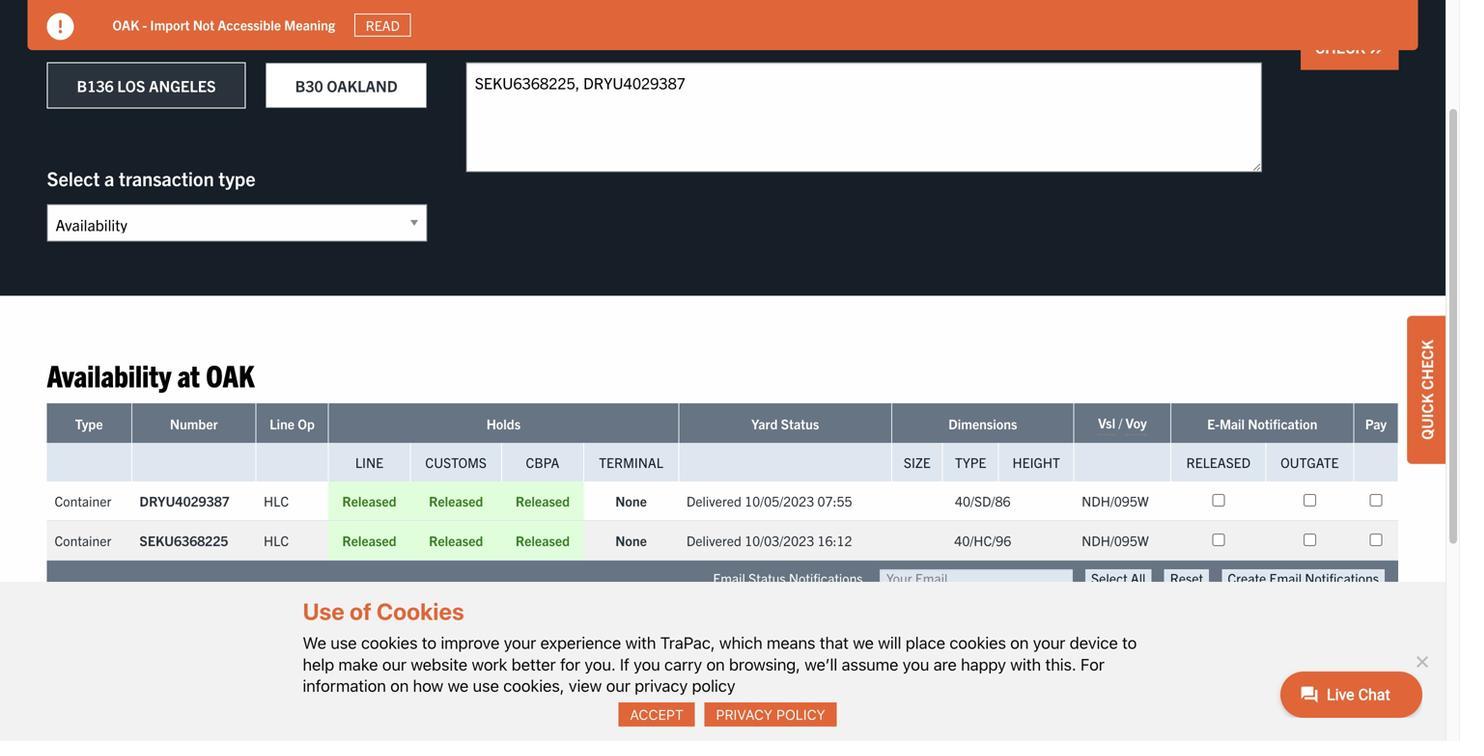 Task type: locate. For each thing, give the bounding box(es) containing it.
0 vertical spatial check
[[1316, 37, 1369, 57]]

1 vertical spatial status
[[749, 570, 786, 587]]

b136 los angeles
[[77, 76, 216, 95]]

we down website
[[448, 677, 469, 696]]

0 vertical spatial select
[[47, 24, 100, 48]]

browsing,
[[729, 655, 801, 675]]

2 delivered from the top
[[687, 532, 742, 550]]

select left transaction
[[47, 166, 100, 190]]

better
[[512, 655, 556, 675]]

40/hc/96
[[955, 532, 1012, 550]]

you
[[634, 655, 660, 675], [903, 655, 930, 675]]

1 vertical spatial with
[[1011, 655, 1042, 675]]

delivered left 10/05/2023
[[687, 493, 742, 510]]

1 vertical spatial ndh/095w
[[1082, 532, 1149, 550]]

2 none from the top
[[616, 532, 647, 550]]

1 vertical spatial our
[[606, 677, 631, 696]]

oak right at
[[206, 356, 255, 394]]

10/05/2023
[[745, 493, 815, 510]]

a left -
[[104, 24, 114, 48]]

no image
[[1412, 653, 1432, 672]]

0 horizontal spatial oak
[[113, 16, 139, 33]]

on up policy
[[707, 655, 725, 675]]

status right yard
[[781, 415, 819, 433]]

1 a from the top
[[104, 24, 114, 48]]

1 horizontal spatial we
[[853, 634, 874, 653]]

e-
[[1208, 415, 1220, 433]]

0 horizontal spatial cookies
[[361, 634, 418, 653]]

0 vertical spatial with
[[626, 634, 656, 653]]

line op
[[270, 415, 315, 433]]

0 vertical spatial status
[[781, 415, 819, 433]]

we
[[853, 634, 874, 653], [448, 677, 469, 696]]

that
[[820, 634, 849, 653]]

enter reference number(s)
[[466, 24, 689, 48]]

hlc down line op
[[264, 493, 289, 510]]

use
[[303, 598, 345, 626]]

0 vertical spatial ndh/095w
[[1082, 493, 1149, 510]]

1 horizontal spatial our
[[606, 677, 631, 696]]

with up if
[[626, 634, 656, 653]]

will
[[878, 634, 902, 653]]

cookies up the happy on the right bottom
[[950, 634, 1007, 653]]

with left this.
[[1011, 655, 1042, 675]]

cookies
[[377, 598, 464, 626]]

select a terminal
[[47, 24, 189, 48]]

1 vertical spatial use
[[473, 677, 499, 696]]

2 vertical spatial on
[[390, 677, 409, 696]]

our
[[382, 655, 407, 675], [606, 677, 631, 696]]

16:12
[[818, 532, 853, 550]]

type down the availability
[[75, 415, 103, 433]]

happy
[[961, 655, 1007, 675]]

container
[[55, 493, 111, 510], [55, 532, 111, 550]]

None checkbox
[[1304, 495, 1317, 507], [1213, 534, 1225, 547], [1370, 534, 1383, 547], [1304, 495, 1317, 507], [1213, 534, 1225, 547], [1370, 534, 1383, 547]]

size
[[904, 454, 931, 471]]

1 cookies from the left
[[361, 634, 418, 653]]

b30
[[295, 76, 323, 95]]

0 vertical spatial we
[[853, 634, 874, 653]]

0 horizontal spatial to
[[422, 634, 437, 653]]

2 cookies from the left
[[950, 634, 1007, 653]]

0 horizontal spatial your
[[504, 634, 536, 653]]

0 horizontal spatial type
[[75, 415, 103, 433]]

accessible
[[218, 16, 281, 33]]

a for terminal
[[104, 24, 114, 48]]

on left how
[[390, 677, 409, 696]]

enter
[[466, 24, 512, 48]]

0 horizontal spatial check
[[1316, 37, 1369, 57]]

status down delivered 10/03/2023 16:12
[[749, 570, 786, 587]]

0 horizontal spatial we
[[448, 677, 469, 696]]

with
[[626, 634, 656, 653], [1011, 655, 1042, 675]]

1 horizontal spatial oak
[[206, 356, 255, 394]]

oak
[[113, 16, 139, 33], [206, 356, 255, 394]]

1 vertical spatial oak
[[206, 356, 255, 394]]

use down work
[[473, 677, 499, 696]]

you down place
[[903, 655, 930, 675]]

email status notifications
[[713, 570, 863, 587]]

transaction
[[119, 166, 214, 190]]

0 vertical spatial on
[[1011, 634, 1029, 653]]

1 horizontal spatial to
[[1123, 634, 1137, 653]]

ndh/095w for 40/hc/96
[[1082, 532, 1149, 550]]

footer
[[0, 706, 1446, 742]]

Your Email email field
[[880, 570, 1073, 588]]

none for delivered 10/03/2023 16:12
[[616, 532, 647, 550]]

pay
[[1366, 415, 1387, 433]]

customs
[[425, 454, 487, 471]]

status
[[781, 415, 819, 433], [749, 570, 786, 587]]

0 vertical spatial delivered
[[687, 493, 742, 510]]

0 horizontal spatial line
[[270, 415, 295, 433]]

on
[[1011, 634, 1029, 653], [707, 655, 725, 675], [390, 677, 409, 696]]

type up 40/sd/86
[[955, 454, 987, 471]]

None button
[[1086, 570, 1152, 587], [1165, 570, 1210, 587], [1222, 570, 1385, 587], [1086, 570, 1152, 587], [1165, 570, 1210, 587], [1222, 570, 1385, 587]]

delivered for delivered 10/03/2023 16:12
[[687, 532, 742, 550]]

1 vertical spatial select
[[47, 166, 100, 190]]

are
[[934, 655, 957, 675]]

2 container from the top
[[55, 532, 111, 550]]

container for seku6368225
[[55, 532, 111, 550]]

cookies,
[[504, 677, 565, 696]]

0 horizontal spatial our
[[382, 655, 407, 675]]

yard
[[752, 415, 778, 433]]

0 vertical spatial type
[[75, 415, 103, 433]]

cookies up the "make"
[[361, 634, 418, 653]]

status for email
[[749, 570, 786, 587]]

check
[[1316, 37, 1369, 57], [1417, 340, 1437, 390]]

type
[[75, 415, 103, 433], [955, 454, 987, 471]]

delivered
[[687, 493, 742, 510], [687, 532, 742, 550]]

b136
[[77, 76, 114, 95]]

seku6368225
[[140, 532, 228, 550]]

delivered up email
[[687, 532, 742, 550]]

your up better
[[504, 634, 536, 653]]

a
[[104, 24, 114, 48], [104, 166, 114, 190]]

1 horizontal spatial cookies
[[950, 634, 1007, 653]]

1 select from the top
[[47, 24, 100, 48]]

1 hlc from the top
[[264, 493, 289, 510]]

read link
[[355, 13, 411, 37]]

1 vertical spatial a
[[104, 166, 114, 190]]

1 horizontal spatial line
[[355, 454, 384, 471]]

1 delivered from the top
[[687, 493, 742, 510]]

2 a from the top
[[104, 166, 114, 190]]

number
[[170, 415, 218, 433]]

select for select a terminal
[[47, 24, 100, 48]]

0 horizontal spatial use
[[331, 634, 357, 653]]

ndh/095w
[[1082, 493, 1149, 510], [1082, 532, 1149, 550]]

privacy policy link
[[705, 703, 837, 727]]

hlc for dryu4029387
[[264, 493, 289, 510]]

0 vertical spatial use
[[331, 634, 357, 653]]

1 horizontal spatial on
[[707, 655, 725, 675]]

0 vertical spatial line
[[270, 415, 295, 433]]

line
[[270, 415, 295, 433], [355, 454, 384, 471]]

for
[[1081, 655, 1105, 675]]

delivered for delivered 10/05/2023 07:55
[[687, 493, 742, 510]]

hlc for seku6368225
[[264, 532, 289, 550]]

email
[[713, 570, 746, 587]]

0 horizontal spatial on
[[390, 677, 409, 696]]

1 horizontal spatial you
[[903, 655, 930, 675]]

cookies
[[361, 634, 418, 653], [950, 634, 1007, 653]]

1 your from the left
[[504, 634, 536, 653]]

b30 oakland
[[295, 76, 398, 95]]

2 select from the top
[[47, 166, 100, 190]]

of
[[350, 598, 372, 626]]

on left device at the bottom of the page
[[1011, 634, 1029, 653]]

1 vertical spatial we
[[448, 677, 469, 696]]

1 horizontal spatial your
[[1033, 634, 1066, 653]]

0 vertical spatial hlc
[[264, 493, 289, 510]]

2 hlc from the top
[[264, 532, 289, 550]]

you right if
[[634, 655, 660, 675]]

1 horizontal spatial with
[[1011, 655, 1042, 675]]

1 ndh/095w from the top
[[1082, 493, 1149, 510]]

none
[[616, 493, 647, 510], [616, 532, 647, 550]]

select up b136 at the left of page
[[47, 24, 100, 48]]

2 ndh/095w from the top
[[1082, 532, 1149, 550]]

0 vertical spatial none
[[616, 493, 647, 510]]

a left transaction
[[104, 166, 114, 190]]

2 you from the left
[[903, 655, 930, 675]]

hlc right seku6368225
[[264, 532, 289, 550]]

1 vertical spatial check
[[1417, 340, 1437, 390]]

0 horizontal spatial you
[[634, 655, 660, 675]]

1 vertical spatial line
[[355, 454, 384, 471]]

1 vertical spatial container
[[55, 532, 111, 550]]

mail
[[1220, 415, 1245, 433]]

oak left -
[[113, 16, 139, 33]]

1 vertical spatial none
[[616, 532, 647, 550]]

none for delivered 10/05/2023 07:55
[[616, 493, 647, 510]]

height
[[1013, 454, 1061, 471]]

1 container from the top
[[55, 493, 111, 510]]

use up the "make"
[[331, 634, 357, 653]]

1 to from the left
[[422, 634, 437, 653]]

your
[[504, 634, 536, 653], [1033, 634, 1066, 653]]

1 horizontal spatial use
[[473, 677, 499, 696]]

select for select a transaction type
[[47, 166, 100, 190]]

a for transaction
[[104, 166, 114, 190]]

to
[[422, 634, 437, 653], [1123, 634, 1137, 653]]

we up assume
[[853, 634, 874, 653]]

to right device at the bottom of the page
[[1123, 634, 1137, 653]]

to up website
[[422, 634, 437, 653]]

your up this.
[[1033, 634, 1066, 653]]

1 you from the left
[[634, 655, 660, 675]]

line left op
[[270, 415, 295, 433]]

0 vertical spatial a
[[104, 24, 114, 48]]

trapac,
[[661, 634, 715, 653]]

1 vertical spatial hlc
[[264, 532, 289, 550]]

1 none from the top
[[616, 493, 647, 510]]

1 horizontal spatial type
[[955, 454, 987, 471]]

1 vertical spatial delivered
[[687, 532, 742, 550]]

type
[[219, 166, 256, 190]]

1 vertical spatial type
[[955, 454, 987, 471]]

our down if
[[606, 677, 631, 696]]

None checkbox
[[1213, 495, 1225, 507], [1370, 495, 1383, 507], [1304, 534, 1317, 547], [1213, 495, 1225, 507], [1370, 495, 1383, 507], [1304, 534, 1317, 547]]

yard status
[[752, 415, 819, 433]]

our right the "make"
[[382, 655, 407, 675]]

0 vertical spatial container
[[55, 493, 111, 510]]

released
[[1187, 454, 1251, 471], [342, 493, 397, 510], [429, 493, 483, 510], [516, 493, 570, 510], [342, 532, 397, 550], [429, 532, 483, 550], [516, 532, 570, 550]]

select
[[47, 24, 100, 48], [47, 166, 100, 190]]

line left customs
[[355, 454, 384, 471]]



Task type: vqa. For each thing, say whether or not it's contained in the screenshot.
30
no



Task type: describe. For each thing, give the bounding box(es) containing it.
10/03/2023
[[745, 532, 815, 550]]

check button
[[1301, 25, 1399, 70]]

assume
[[842, 655, 899, 675]]

Enter reference number(s) text field
[[466, 62, 1263, 172]]

/
[[1119, 414, 1123, 432]]

policy
[[692, 677, 736, 696]]

quick check link
[[1408, 316, 1446, 465]]

angeles
[[149, 76, 216, 95]]

terminal
[[119, 24, 189, 48]]

privacy policy
[[716, 707, 826, 723]]

at
[[177, 356, 200, 394]]

outgate
[[1281, 454, 1339, 471]]

means
[[767, 634, 816, 653]]

read
[[366, 16, 400, 34]]

if
[[620, 655, 630, 675]]

2 your from the left
[[1033, 634, 1066, 653]]

e-mail notification
[[1208, 415, 1318, 433]]

privacy
[[716, 707, 773, 723]]

improve
[[441, 634, 500, 653]]

notification
[[1248, 415, 1318, 433]]

meaning
[[284, 16, 335, 33]]

which
[[720, 634, 763, 653]]

website
[[411, 655, 468, 675]]

2 to from the left
[[1123, 634, 1137, 653]]

notifications
[[789, 570, 863, 587]]

this.
[[1046, 655, 1077, 675]]

use of cookies we use cookies to improve your experience with trapac, which means that we will place cookies on your device to help make our website work better for you. if you carry on browsing, we'll assume you are happy with this. for information on how we use cookies, view our privacy policy
[[303, 598, 1137, 696]]

help
[[303, 655, 334, 675]]

accept
[[630, 707, 684, 723]]

information
[[303, 677, 386, 696]]

privacy
[[635, 677, 688, 696]]

for
[[560, 655, 581, 675]]

solid image
[[47, 13, 74, 40]]

import
[[150, 16, 190, 33]]

check inside button
[[1316, 37, 1369, 57]]

quick check
[[1417, 340, 1437, 440]]

device
[[1070, 634, 1118, 653]]

solid image
[[1369, 40, 1385, 56]]

line for line op
[[270, 415, 295, 433]]

op
[[298, 415, 315, 433]]

status for yard
[[781, 415, 819, 433]]

vsl / voy
[[1099, 414, 1147, 432]]

policy
[[777, 707, 826, 723]]

1 horizontal spatial check
[[1417, 340, 1437, 390]]

dimensions
[[949, 415, 1018, 433]]

07:55
[[818, 493, 853, 510]]

you.
[[585, 655, 616, 675]]

cbpa
[[526, 454, 560, 471]]

experience
[[541, 634, 621, 653]]

los
[[117, 76, 145, 95]]

delivered 10/05/2023 07:55
[[687, 493, 853, 510]]

40/sd/86
[[955, 493, 1011, 510]]

1 vertical spatial on
[[707, 655, 725, 675]]

holds
[[487, 415, 521, 433]]

carry
[[665, 655, 703, 675]]

availability at oak
[[47, 356, 255, 394]]

we'll
[[805, 655, 838, 675]]

dryu4029387
[[140, 493, 230, 510]]

work
[[472, 655, 508, 675]]

accept link
[[619, 703, 695, 727]]

line for line
[[355, 454, 384, 471]]

delivered 10/03/2023 16:12
[[687, 532, 853, 550]]

terminal
[[599, 454, 664, 471]]

container for dryu4029387
[[55, 493, 111, 510]]

0 horizontal spatial with
[[626, 634, 656, 653]]

voy
[[1126, 414, 1147, 432]]

oak - import not accessible meaning
[[113, 16, 335, 33]]

number(s)
[[601, 24, 689, 48]]

0 vertical spatial oak
[[113, 16, 139, 33]]

oakland
[[327, 76, 398, 95]]

availability
[[47, 356, 171, 394]]

2 horizontal spatial on
[[1011, 634, 1029, 653]]

make
[[339, 655, 378, 675]]

place
[[906, 634, 946, 653]]

how
[[413, 677, 444, 696]]

ndh/095w for 40/sd/86
[[1082, 493, 1149, 510]]

0 vertical spatial our
[[382, 655, 407, 675]]

we
[[303, 634, 327, 653]]

quick
[[1417, 394, 1437, 440]]

not
[[193, 16, 215, 33]]

view
[[569, 677, 602, 696]]



